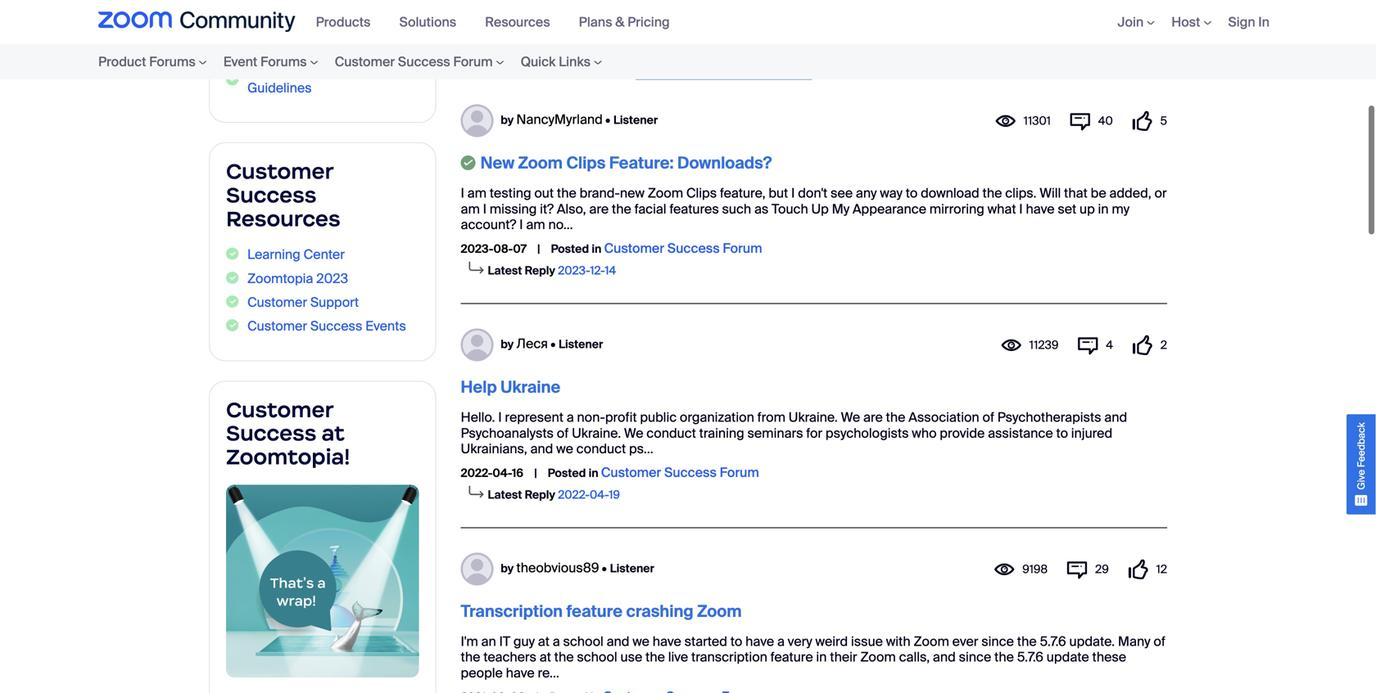Task type: vqa. For each thing, say whether or not it's contained in the screenshot.
IT
yes



Task type: locate. For each thing, give the bounding box(es) containing it.
ukraine. left ps...
[[572, 425, 621, 442]]

of right association
[[982, 409, 994, 426]]

2 vertical spatial latest
[[488, 488, 522, 503]]

zoom up out
[[518, 153, 563, 174]]

forums down community.title image
[[149, 53, 196, 70]]

2 vertical spatial customer success forum link
[[601, 465, 759, 482]]

0 vertical spatial |
[[537, 242, 540, 257]]

| inside 2023-08-07 | posted in customer success forum latest reply 2023-12-14
[[537, 242, 540, 257]]

0 horizontal spatial 2023-
[[461, 242, 493, 257]]

have inside i am testing out the brand-new zoom clips feature, but i don't see any way to download the clips. will that be added, or am i missing it? also, are the facial features such as touch up my appearance mirroring what i have set up in my account? i am no...
[[1026, 201, 1055, 218]]

forums up guidelines
[[260, 53, 307, 70]]

the left who
[[886, 409, 905, 426]]

zoom
[[518, 153, 563, 174], [648, 185, 683, 202], [697, 602, 742, 623], [914, 634, 949, 651], [860, 649, 896, 667]]

forum
[[453, 53, 493, 70], [723, 240, 762, 257], [720, 465, 759, 482]]

no...
[[548, 216, 573, 233]]

getting started guide community terms and guidelines
[[247, 40, 383, 97]]

forum inside 2022-04-16 | posted in customer success forum latest reply 2022-04-19
[[720, 465, 759, 482]]

1 vertical spatial 2022-
[[558, 488, 590, 503]]

have left set
[[1026, 201, 1055, 218]]

teachers
[[483, 649, 536, 667]]

conduct down the non-
[[576, 441, 626, 458]]

download
[[921, 185, 979, 202]]

listener inside by леся • listener
[[559, 337, 603, 352]]

5.7.6 left update
[[1017, 649, 1044, 667]]

posted inside 2022-04-16 | posted in customer success forum latest reply 2022-04-19
[[548, 466, 586, 481]]

2023- left 14
[[558, 263, 590, 278]]

0 horizontal spatial posts
[[553, 41, 604, 67]]

леся image
[[461, 329, 493, 362]]

i right but
[[791, 185, 795, 202]]

2023- down account?
[[461, 242, 493, 257]]

• inside the by theobvious89 • listener
[[602, 561, 607, 576]]

sign
[[1228, 13, 1255, 31]]

listener for ukraine
[[559, 337, 603, 352]]

theobvious89 image
[[461, 553, 493, 586]]

latest down "16"
[[488, 488, 522, 503]]

04-
[[493, 466, 512, 481], [590, 488, 609, 503]]

posted up 2022-04-19 link
[[548, 466, 586, 481]]

• right леся link
[[550, 337, 556, 352]]

we inside i'm an it guy at a school and we have started to have a very weird issue with zoom ever since the 5.7.6 update. many of the teachers at the school use the live transcription feature in their zoom calls, and since the 5.7.6 update these people have re...
[[633, 634, 650, 651]]

2023-08-07 | posted in customer success forum latest reply 2023-12-14
[[461, 240, 762, 278]]

and down transcription feature crashing zoom
[[607, 634, 629, 651]]

listener right леся
[[559, 337, 603, 352]]

feature down the by theobvious89 • listener
[[566, 602, 622, 623]]

set
[[1058, 201, 1076, 218]]

customer success events link
[[247, 318, 406, 335]]

| right 07
[[537, 242, 540, 257]]

1 vertical spatial clips
[[686, 185, 717, 202]]

and
[[360, 64, 383, 81], [1104, 409, 1127, 426], [530, 441, 553, 458], [607, 634, 629, 651], [933, 649, 956, 667]]

of right many in the bottom right of the page
[[1154, 634, 1165, 651]]

• up new zoom clips feature: downloads?
[[605, 113, 610, 128]]

1 vertical spatial feature
[[770, 649, 813, 667]]

in
[[1258, 13, 1270, 31]]

customer success forum
[[335, 53, 493, 70]]

2022-04-19 link
[[558, 488, 620, 503]]

0 vertical spatial listener
[[614, 113, 658, 128]]

calls,
[[899, 649, 930, 667]]

in inside i'm an it guy at a school and we have started to have a very weird issue with zoom ever since the 5.7.6 update. many of the teachers at the school use the live transcription feature in their zoom calls, and since the 5.7.6 update these people have re...
[[816, 649, 827, 667]]

0 horizontal spatial we
[[624, 425, 643, 442]]

2 vertical spatial listener
[[610, 561, 654, 576]]

2 posts from the left
[[741, 41, 792, 67]]

customer inside customer success at zoomtopia!
[[226, 397, 333, 423]]

3 by from the top
[[501, 561, 514, 576]]

to right started
[[730, 634, 742, 651]]

posted for ukrainians,
[[548, 466, 586, 481]]

1 vertical spatial by
[[501, 337, 514, 352]]

1 posts from the left
[[553, 41, 604, 67]]

we
[[841, 409, 860, 426], [624, 425, 643, 442]]

by right nancymyrland icon
[[501, 113, 514, 128]]

customer success forum link
[[326, 44, 512, 79], [604, 240, 762, 257], [601, 465, 759, 482]]

forum down such
[[723, 240, 762, 257]]

| inside 2022-04-16 | posted in customer success forum latest reply 2022-04-19
[[534, 466, 537, 481]]

forum inside 2023-08-07 | posted in customer success forum latest reply 2023-12-14
[[723, 240, 762, 257]]

1 horizontal spatial of
[[982, 409, 994, 426]]

by
[[501, 113, 514, 128], [501, 337, 514, 352], [501, 561, 514, 576]]

host link
[[1171, 13, 1212, 31]]

1 vertical spatial 04-
[[590, 488, 609, 503]]

2022- left 19
[[558, 488, 590, 503]]

in right "up"
[[1098, 201, 1109, 218]]

0 horizontal spatial conduct
[[576, 441, 626, 458]]

0 vertical spatial posted
[[551, 242, 589, 257]]

2023-12-14 link
[[558, 263, 616, 278]]

listener up 'crashing'
[[610, 561, 654, 576]]

2 vertical spatial by
[[501, 561, 514, 576]]

• up transcription feature crashing zoom link
[[602, 561, 607, 576]]

have down 'crashing'
[[653, 634, 681, 651]]

nancymyrland link
[[516, 111, 603, 128]]

posted inside 2023-08-07 | posted in customer success forum latest reply 2023-12-14
[[551, 242, 589, 257]]

2 forums from the left
[[260, 53, 307, 70]]

we down 'crashing'
[[633, 634, 650, 651]]

school down transcription feature crashing zoom link
[[563, 634, 603, 651]]

1 forums from the left
[[149, 53, 196, 70]]

in left their on the bottom
[[816, 649, 827, 667]]

0 vertical spatial we
[[556, 441, 573, 458]]

reply
[[525, 263, 555, 278], [525, 488, 555, 503]]

new zoom clips feature: downloads?
[[481, 153, 772, 174]]

i right what
[[1019, 201, 1023, 218]]

quick links
[[521, 53, 591, 70]]

2 vertical spatial forum
[[720, 465, 759, 482]]

zoom right their on the bottom
[[860, 649, 896, 667]]

2022- down ukrainians,
[[461, 466, 493, 481]]

feature left weird
[[770, 649, 813, 667]]

1 horizontal spatial are
[[863, 409, 883, 426]]

latest down resources link
[[491, 41, 548, 67]]

•
[[605, 113, 610, 128], [550, 337, 556, 352], [602, 561, 607, 576]]

0 vertical spatial 2022-
[[461, 466, 493, 481]]

in up 12-
[[592, 242, 602, 257]]

19
[[609, 488, 620, 503]]

2 by from the top
[[501, 337, 514, 352]]

also,
[[557, 201, 586, 218]]

what
[[987, 201, 1016, 218]]

• for ukraine
[[550, 337, 556, 352]]

nancymyrland image
[[461, 105, 493, 137]]

in inside 2023-08-07 | posted in customer success forum latest reply 2023-12-14
[[592, 242, 602, 257]]

new zoom clips feature: downloads? link
[[481, 153, 772, 174]]

resources up learning
[[226, 205, 340, 232]]

1 horizontal spatial forums
[[260, 53, 307, 70]]

forums inside "link"
[[149, 53, 196, 70]]

injured
[[1071, 425, 1112, 442]]

it
[[499, 634, 510, 651]]

clips.
[[1005, 185, 1037, 202]]

to left injured
[[1056, 425, 1068, 442]]

by inside by леся • listener
[[501, 337, 514, 352]]

theobvious89 link
[[516, 560, 599, 577]]

heading
[[226, 1, 419, 24]]

0 vertical spatial 2023-
[[461, 242, 493, 257]]

| right "16"
[[534, 466, 537, 481]]

• inside by леся • listener
[[550, 337, 556, 352]]

clips down downloads?
[[686, 185, 717, 202]]

to inside hello. i represent a non-profit public organization from ukraine. we are the association of psychotherapists and psychoanalysts of ukraine. we conduct training seminars for psychologists who provide assistance to injured ukrainians, and we conduct ps...
[[1056, 425, 1068, 442]]

who
[[912, 425, 937, 442]]

clips
[[566, 153, 606, 174], [686, 185, 717, 202]]

1 horizontal spatial we
[[633, 634, 650, 651]]

listener inside the by theobvious89 • listener
[[610, 561, 654, 576]]

of inside i'm an it guy at a school and we have started to have a very weird issue with zoom ever since the 5.7.6 update. many of the teachers at the school use the live transcription feature in their zoom calls, and since the 5.7.6 update these people have re...
[[1154, 634, 1165, 651]]

community.title image
[[98, 11, 295, 33]]

are left who
[[863, 409, 883, 426]]

a left the non-
[[567, 409, 574, 426]]

reply down 07
[[525, 263, 555, 278]]

i am testing out the brand-new zoom clips feature, but i don't see any way to download the clips. will that be added, or am i missing it? also, are the facial features such as touch up my appearance mirroring what i have set up in my account? i am no...
[[461, 185, 1167, 233]]

0 vertical spatial resources
[[485, 13, 550, 31]]

by left леся
[[501, 337, 514, 352]]

1 vertical spatial latest
[[488, 263, 522, 278]]

1 horizontal spatial a
[[567, 409, 574, 426]]

1 vertical spatial posted
[[548, 466, 586, 481]]

a left very at the right bottom
[[777, 634, 785, 651]]

i right hello.
[[498, 409, 502, 426]]

ukraine. right from
[[789, 409, 838, 426]]

1 vertical spatial forum
[[723, 240, 762, 257]]

2 vertical spatial •
[[602, 561, 607, 576]]

04- down ukrainians,
[[493, 466, 512, 481]]

transcription feature crashing zoom link
[[461, 602, 742, 623]]

ever
[[952, 634, 978, 651]]

learning center link
[[247, 246, 345, 263]]

be
[[1091, 185, 1106, 202]]

latest down 08-
[[488, 263, 522, 278]]

1 horizontal spatial resources
[[485, 13, 550, 31]]

to right way
[[906, 185, 918, 202]]

provide
[[940, 425, 985, 442]]

posted down no... at the left
[[551, 242, 589, 257]]

forums for event forums
[[260, 53, 307, 70]]

04- up the by theobvious89 • listener
[[590, 488, 609, 503]]

a inside hello. i represent a non-profit public organization from ukraine. we are the association of psychotherapists and psychoanalysts of ukraine. we conduct training seminars for psychologists who provide assistance to injured ukrainians, and we conduct ps...
[[567, 409, 574, 426]]

0 vertical spatial customer success forum link
[[326, 44, 512, 79]]

quick links link
[[512, 44, 610, 79]]

nancymyrland
[[516, 111, 603, 128]]

0 horizontal spatial are
[[589, 201, 609, 218]]

posted
[[551, 242, 589, 257], [548, 466, 586, 481]]

hello. i represent a non-profit public organization from ukraine. we are the association of psychotherapists and psychoanalysts of ukraine. we conduct training seminars for psychologists who provide assistance to injured ukrainians, and we conduct ps...
[[461, 409, 1127, 458]]

1 vertical spatial we
[[633, 634, 650, 651]]

a right guy
[[553, 634, 560, 651]]

latest for леся
[[488, 488, 522, 503]]

forums for product forums
[[149, 53, 196, 70]]

the left live
[[645, 649, 665, 667]]

have left very at the right bottom
[[745, 634, 774, 651]]

we right "for"
[[841, 409, 860, 426]]

organization
[[680, 409, 754, 426]]

are right also,
[[589, 201, 609, 218]]

up
[[1080, 201, 1095, 218]]

1 horizontal spatial conduct
[[646, 425, 696, 442]]

customer success forum link down ps...
[[601, 465, 759, 482]]

customer success at zoomtopia! heading
[[226, 397, 419, 471]]

in up 2022-04-19 link
[[589, 466, 598, 481]]

conduct
[[646, 425, 696, 442], [576, 441, 626, 458]]

account?
[[461, 216, 516, 233]]

reply left 2022-04-19 link
[[525, 488, 555, 503]]

help
[[461, 377, 497, 398]]

trending posts
[[655, 41, 792, 67]]

success inside learning center zoomtopia 2023 customer support customer success events
[[310, 318, 362, 335]]

by inside the by theobvious89 • listener
[[501, 561, 514, 576]]

1 vertical spatial reply
[[525, 488, 555, 503]]

0 horizontal spatial we
[[556, 441, 573, 458]]

2 vertical spatial to
[[730, 634, 742, 651]]

1 horizontal spatial posts
[[741, 41, 792, 67]]

posts down plans
[[553, 41, 604, 67]]

by right theobvious89 image
[[501, 561, 514, 576]]

listener for feature
[[610, 561, 654, 576]]

1 horizontal spatial ukraine.
[[789, 409, 838, 426]]

0 horizontal spatial feature
[[566, 602, 622, 623]]

posts
[[553, 41, 604, 67], [741, 41, 792, 67]]

of left the non-
[[557, 425, 569, 442]]

2 horizontal spatial of
[[1154, 634, 1165, 651]]

success inside 2023-08-07 | posted in customer success forum latest reply 2023-12-14
[[667, 240, 720, 257]]

1 vertical spatial are
[[863, 409, 883, 426]]

latest inside 2022-04-16 | posted in customer success forum latest reply 2022-04-19
[[488, 488, 522, 503]]

0 horizontal spatial clips
[[566, 153, 606, 174]]

2
[[1160, 338, 1167, 353]]

solutions link
[[399, 13, 469, 31]]

product forums
[[98, 53, 196, 70]]

0 vertical spatial are
[[589, 201, 609, 218]]

plans & pricing
[[579, 13, 670, 31]]

0 vertical spatial latest
[[491, 41, 548, 67]]

customer success forum link for nancymyrland
[[604, 240, 762, 257]]

1 by from the top
[[501, 113, 514, 128]]

since right the ever
[[981, 634, 1014, 651]]

conduct left the training
[[646, 425, 696, 442]]

are inside i am testing out the brand-new zoom clips feature, but i don't see any way to download the clips. will that be added, or am i missing it? also, are the facial features such as touch up my appearance mirroring what i have set up in my account? i am no...
[[589, 201, 609, 218]]

0 horizontal spatial resources
[[226, 205, 340, 232]]

latest
[[491, 41, 548, 67], [488, 263, 522, 278], [488, 488, 522, 503]]

way
[[880, 185, 903, 202]]

1 vertical spatial 2023-
[[558, 263, 590, 278]]

1 vertical spatial customer success forum link
[[604, 240, 762, 257]]

have
[[1026, 201, 1055, 218], [653, 634, 681, 651], [745, 634, 774, 651], [506, 665, 535, 682]]

listener up feature:
[[614, 113, 658, 128]]

pricing
[[628, 13, 670, 31]]

0 vertical spatial •
[[605, 113, 610, 128]]

0 horizontal spatial forums
[[149, 53, 196, 70]]

non-
[[577, 409, 605, 426]]

customer success forum link down features at the top of the page
[[604, 240, 762, 257]]

success inside 2022-04-16 | posted in customer success forum latest reply 2022-04-19
[[664, 465, 717, 482]]

learning center zoomtopia 2023 customer support customer success events
[[247, 246, 406, 335]]

and down guide
[[360, 64, 383, 81]]

customer success forum link down "solutions"
[[326, 44, 512, 79]]

ps...
[[629, 441, 653, 458]]

in inside 2022-04-16 | posted in customer success forum latest reply 2022-04-19
[[589, 466, 598, 481]]

0 vertical spatial clips
[[566, 153, 606, 174]]

0 horizontal spatial to
[[730, 634, 742, 651]]

0 vertical spatial feature
[[566, 602, 622, 623]]

since right calls,
[[959, 649, 991, 667]]

menu bar
[[308, 0, 690, 44], [1093, 0, 1278, 44], [66, 44, 643, 79]]

the
[[557, 185, 576, 202], [982, 185, 1002, 202], [612, 201, 631, 218], [886, 409, 905, 426], [1017, 634, 1037, 651], [461, 649, 480, 667], [554, 649, 574, 667], [645, 649, 665, 667], [994, 649, 1014, 667]]

16
[[512, 466, 523, 481]]

2 reply from the top
[[525, 488, 555, 503]]

sign in
[[1228, 13, 1270, 31]]

forum down "solutions" link
[[453, 53, 493, 70]]

resources up latest posts in the top of the page
[[485, 13, 550, 31]]

posts for latest posts
[[553, 41, 604, 67]]

1 vertical spatial to
[[1056, 425, 1068, 442]]

latest inside 2023-08-07 | posted in customer success forum latest reply 2023-12-14
[[488, 263, 522, 278]]

posts right 'trending'
[[741, 41, 792, 67]]

the left the facial
[[612, 201, 631, 218]]

the left update
[[1017, 634, 1037, 651]]

posted for the
[[551, 242, 589, 257]]

2 horizontal spatial to
[[1056, 425, 1068, 442]]

1 vertical spatial resources
[[226, 205, 340, 232]]

i up 07
[[519, 216, 523, 233]]

1 vertical spatial listener
[[559, 337, 603, 352]]

1 vertical spatial •
[[550, 337, 556, 352]]

association
[[909, 409, 979, 426]]

mirroring
[[929, 201, 984, 218]]

we down represent at the left of the page
[[556, 441, 573, 458]]

reply inside 2022-04-16 | posted in customer success forum latest reply 2022-04-19
[[525, 488, 555, 503]]

1 horizontal spatial to
[[906, 185, 918, 202]]

such
[[722, 201, 751, 218]]

resources inside heading
[[226, 205, 340, 232]]

0 vertical spatial forum
[[453, 53, 493, 70]]

update.
[[1069, 634, 1115, 651]]

1 reply from the top
[[525, 263, 555, 278]]

by nancymyrland • listener
[[501, 111, 658, 128]]

we right the non-
[[624, 425, 643, 442]]

reply inside 2023-08-07 | posted in customer success forum latest reply 2023-12-14
[[525, 263, 555, 278]]

forum down the training
[[720, 465, 759, 482]]

1 horizontal spatial we
[[841, 409, 860, 426]]

issue
[[851, 634, 883, 651]]

zoom right new
[[648, 185, 683, 202]]

1 horizontal spatial 2023-
[[558, 263, 590, 278]]

new
[[481, 153, 514, 174]]

1 vertical spatial |
[[534, 466, 537, 481]]

0 vertical spatial reply
[[525, 263, 555, 278]]

resources link
[[485, 13, 562, 31]]

zoom right with
[[914, 634, 949, 651]]

0 horizontal spatial 04-
[[493, 466, 512, 481]]

the right guy
[[554, 649, 574, 667]]

5.7.6 left update.
[[1040, 634, 1066, 651]]

1 horizontal spatial clips
[[686, 185, 717, 202]]

product forums link
[[98, 44, 215, 79]]

0 vertical spatial by
[[501, 113, 514, 128]]

• for feature
[[602, 561, 607, 576]]

11301
[[1024, 113, 1051, 129]]

1 horizontal spatial feature
[[770, 649, 813, 667]]

0 vertical spatial to
[[906, 185, 918, 202]]



Task type: describe. For each thing, give the bounding box(es) containing it.
i'm
[[461, 634, 478, 651]]

menu bar containing product forums
[[66, 44, 643, 79]]

success inside customer success at zoomtopia!
[[226, 420, 317, 447]]

transcription feature crashing zoom
[[461, 602, 742, 623]]

missing
[[490, 201, 537, 218]]

psychotherapists
[[997, 409, 1101, 426]]

crashing
[[626, 602, 693, 623]]

seminars
[[747, 425, 803, 442]]

listener inside by nancymyrland • listener
[[614, 113, 658, 128]]

guy
[[513, 634, 535, 651]]

and right calls,
[[933, 649, 956, 667]]

zoomtopia!
[[226, 444, 350, 471]]

am left missing
[[461, 201, 480, 218]]

1 horizontal spatial 04-
[[590, 488, 609, 503]]

the inside hello. i represent a non-profit public organization from ukraine. we are the association of psychotherapists and psychoanalysts of ukraine. we conduct training seminars for psychologists who provide assistance to injured ukrainians, and we conduct ps...
[[886, 409, 905, 426]]

events
[[365, 318, 406, 335]]

0 horizontal spatial 2022-
[[461, 466, 493, 481]]

2022-04-16 | posted in customer success forum latest reply 2022-04-19
[[461, 465, 759, 503]]

feature:
[[609, 153, 674, 174]]

help ukraine link
[[461, 377, 560, 398]]

feature,
[[720, 185, 765, 202]]

help ukraine
[[461, 377, 560, 398]]

success inside customer success resources
[[226, 182, 317, 208]]

latest posts
[[491, 41, 604, 67]]

zoomtopia 2023 link
[[247, 270, 348, 287]]

am left no... at the left
[[526, 216, 545, 233]]

join link
[[1118, 13, 1155, 31]]

or
[[1154, 185, 1167, 202]]

forum for леся
[[720, 465, 759, 482]]

2023
[[316, 270, 348, 287]]

quick
[[521, 53, 556, 70]]

menu bar containing products
[[308, 0, 690, 44]]

zoom inside i am testing out the brand-new zoom clips feature, but i don't see any way to download the clips. will that be added, or am i missing it? also, are the facial features such as touch up my appearance mirroring what i have set up in my account? i am no...
[[648, 185, 683, 202]]

in inside i am testing out the brand-new zoom clips feature, but i don't see any way to download the clips. will that be added, or am i missing it? also, are the facial features such as touch up my appearance mirroring what i have set up in my account? i am no...
[[1098, 201, 1109, 218]]

plans
[[579, 13, 612, 31]]

0 horizontal spatial a
[[553, 634, 560, 651]]

0 vertical spatial 04-
[[493, 466, 512, 481]]

customer success forum link for леся
[[601, 465, 759, 482]]

products
[[316, 13, 371, 31]]

to inside i am testing out the brand-new zoom clips feature, but i don't see any way to download the clips. will that be added, or am i missing it? also, are the facial features such as touch up my appearance mirroring what i have set up in my account? i am no...
[[906, 185, 918, 202]]

by for transcription
[[501, 561, 514, 576]]

by for help
[[501, 337, 514, 352]]

sign in link
[[1228, 13, 1270, 31]]

downloads?
[[677, 153, 772, 174]]

and down represent at the left of the page
[[530, 441, 553, 458]]

facial
[[634, 201, 666, 218]]

solutions
[[399, 13, 456, 31]]

features
[[669, 201, 719, 218]]

feature inside i'm an it guy at a school and we have started to have a very weird issue with zoom ever since the 5.7.6 update. many of the teachers at the school use the live transcription feature in their zoom calls, and since the 5.7.6 update these people have re...
[[770, 649, 813, 667]]

people
[[461, 665, 503, 682]]

| for represent
[[534, 466, 537, 481]]

clips inside i am testing out the brand-new zoom clips feature, but i don't see any way to download the clips. will that be added, or am i missing it? also, are the facial features such as touch up my appearance mirroring what i have set up in my account? i am no...
[[686, 185, 717, 202]]

my
[[1112, 201, 1130, 218]]

reply for ukrainians,
[[525, 488, 555, 503]]

and right the psychotherapists
[[1104, 409, 1127, 426]]

plans & pricing link
[[579, 13, 682, 31]]

40
[[1098, 113, 1113, 129]]

customer success resources
[[226, 158, 340, 232]]

12-
[[590, 263, 605, 278]]

public
[[640, 409, 677, 426]]

forum for nancymyrland
[[723, 240, 762, 257]]

added,
[[1109, 185, 1151, 202]]

will
[[1040, 185, 1061, 202]]

4
[[1106, 338, 1113, 353]]

but
[[769, 185, 788, 202]]

psychologists
[[826, 425, 909, 442]]

2 horizontal spatial a
[[777, 634, 785, 651]]

guidelines
[[247, 79, 312, 97]]

0 horizontal spatial ukraine.
[[572, 425, 621, 442]]

school left the use
[[577, 649, 617, 667]]

леся
[[516, 335, 548, 352]]

customer success at zoomtopia!
[[226, 397, 350, 471]]

have left re...
[[506, 665, 535, 682]]

07
[[513, 242, 527, 257]]

with
[[886, 634, 911, 651]]

profit
[[605, 409, 637, 426]]

the left clips.
[[982, 185, 1002, 202]]

unanswered
[[1019, 41, 1134, 67]]

| for testing
[[537, 242, 540, 257]]

11239
[[1029, 338, 1059, 353]]

latest for nancymyrland
[[488, 263, 522, 278]]

an
[[481, 634, 496, 651]]

live
[[668, 649, 688, 667]]

don't
[[798, 185, 827, 202]]

event forums
[[223, 53, 307, 70]]

testing
[[490, 185, 531, 202]]

леся link
[[516, 335, 548, 352]]

reply for the
[[525, 263, 555, 278]]

these
[[1092, 649, 1126, 667]]

and inside getting started guide community terms and guidelines
[[360, 64, 383, 81]]

• inside by nancymyrland • listener
[[605, 113, 610, 128]]

at inside customer success at zoomtopia!
[[322, 420, 345, 447]]

customer inside 2023-08-07 | posted in customer success forum latest reply 2023-12-14
[[604, 240, 664, 257]]

event
[[223, 53, 257, 70]]

12
[[1156, 562, 1167, 577]]

menu bar containing join
[[1093, 0, 1278, 44]]

posts for trending posts
[[741, 41, 792, 67]]

i left missing
[[483, 201, 487, 218]]

we inside hello. i represent a non-profit public organization from ukraine. we are the association of psychotherapists and psychoanalysts of ukraine. we conduct training seminars for psychologists who provide assistance to injured ukrainians, and we conduct ps...
[[556, 441, 573, 458]]

customer inside 2022-04-16 | posted in customer success forum latest reply 2022-04-19
[[601, 465, 661, 482]]

are inside hello. i represent a non-profit public organization from ukraine. we are the association of psychotherapists and psychoanalysts of ukraine. we conduct training seminars for psychologists who provide assistance to injured ukrainians, and we conduct ps...
[[863, 409, 883, 426]]

from
[[757, 409, 786, 426]]

i inside hello. i represent a non-profit public organization from ukraine. we are the association of psychotherapists and psychoanalysts of ukraine. we conduct training seminars for psychologists who provide assistance to injured ukrainians, and we conduct ps...
[[498, 409, 502, 426]]

1 horizontal spatial 2022-
[[558, 488, 590, 503]]

solved
[[869, 41, 932, 67]]

to inside i'm an it guy at a school and we have started to have a very weird issue with zoom ever since the 5.7.6 update. many of the teachers at the school use the live transcription feature in their zoom calls, and since the 5.7.6 update these people have re...
[[730, 634, 742, 651]]

the left an
[[461, 649, 480, 667]]

product
[[98, 53, 146, 70]]

that
[[1064, 185, 1088, 202]]

08-
[[493, 242, 513, 257]]

new
[[620, 185, 645, 202]]

started
[[295, 40, 340, 57]]

it?
[[540, 201, 554, 218]]

as
[[754, 201, 769, 218]]

for
[[806, 425, 822, 442]]

see
[[831, 185, 853, 202]]

i up account?
[[461, 185, 464, 202]]

their
[[830, 649, 857, 667]]

learning
[[247, 246, 300, 263]]

customer success resources heading
[[226, 158, 419, 232]]

the right the ever
[[994, 649, 1014, 667]]

transcription
[[461, 602, 563, 623]]

by inside by nancymyrland • listener
[[501, 113, 514, 128]]

terms
[[320, 64, 357, 81]]

customer inside customer success resources
[[226, 158, 333, 185]]

brand-
[[580, 185, 620, 202]]

the right out
[[557, 185, 576, 202]]

0 horizontal spatial of
[[557, 425, 569, 442]]

am left testing
[[467, 185, 487, 202]]

zoom up started
[[697, 602, 742, 623]]

touch
[[772, 201, 808, 218]]

my
[[832, 201, 850, 218]]

getting
[[247, 40, 292, 57]]

use
[[620, 649, 642, 667]]



